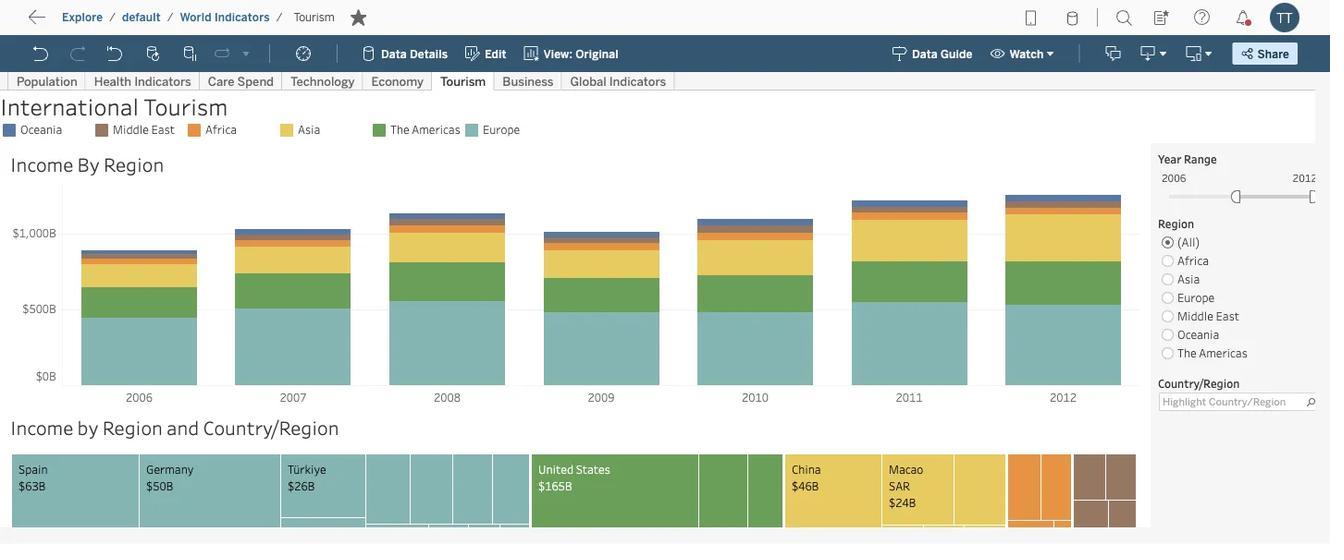 Task type: vqa. For each thing, say whether or not it's contained in the screenshot.
INDICATORS
yes



Task type: locate. For each thing, give the bounding box(es) containing it.
/ left world
[[167, 11, 173, 24]]

content
[[102, 14, 159, 32]]

2 / from the left
[[167, 11, 173, 24]]

/ left "tourism"
[[276, 11, 282, 24]]

default link
[[121, 10, 162, 25]]

explore link
[[61, 10, 104, 25]]

to
[[83, 14, 98, 32]]

0 horizontal spatial /
[[109, 11, 116, 24]]

3 / from the left
[[276, 11, 282, 24]]

2 horizontal spatial /
[[276, 11, 282, 24]]

skip
[[48, 14, 79, 32]]

1 horizontal spatial /
[[167, 11, 173, 24]]

/
[[109, 11, 116, 24], [167, 11, 173, 24], [276, 11, 282, 24]]

default
[[122, 11, 161, 24]]

tourism
[[294, 11, 335, 24]]

1 / from the left
[[109, 11, 116, 24]]

/ right the to
[[109, 11, 116, 24]]



Task type: describe. For each thing, give the bounding box(es) containing it.
world
[[180, 11, 212, 24]]

skip to content link
[[44, 10, 189, 35]]

explore
[[62, 11, 103, 24]]

explore / default / world indicators /
[[62, 11, 282, 24]]

tourism element
[[288, 11, 340, 24]]

indicators
[[214, 11, 270, 24]]

world indicators link
[[179, 10, 271, 25]]

skip to content
[[48, 14, 159, 32]]



